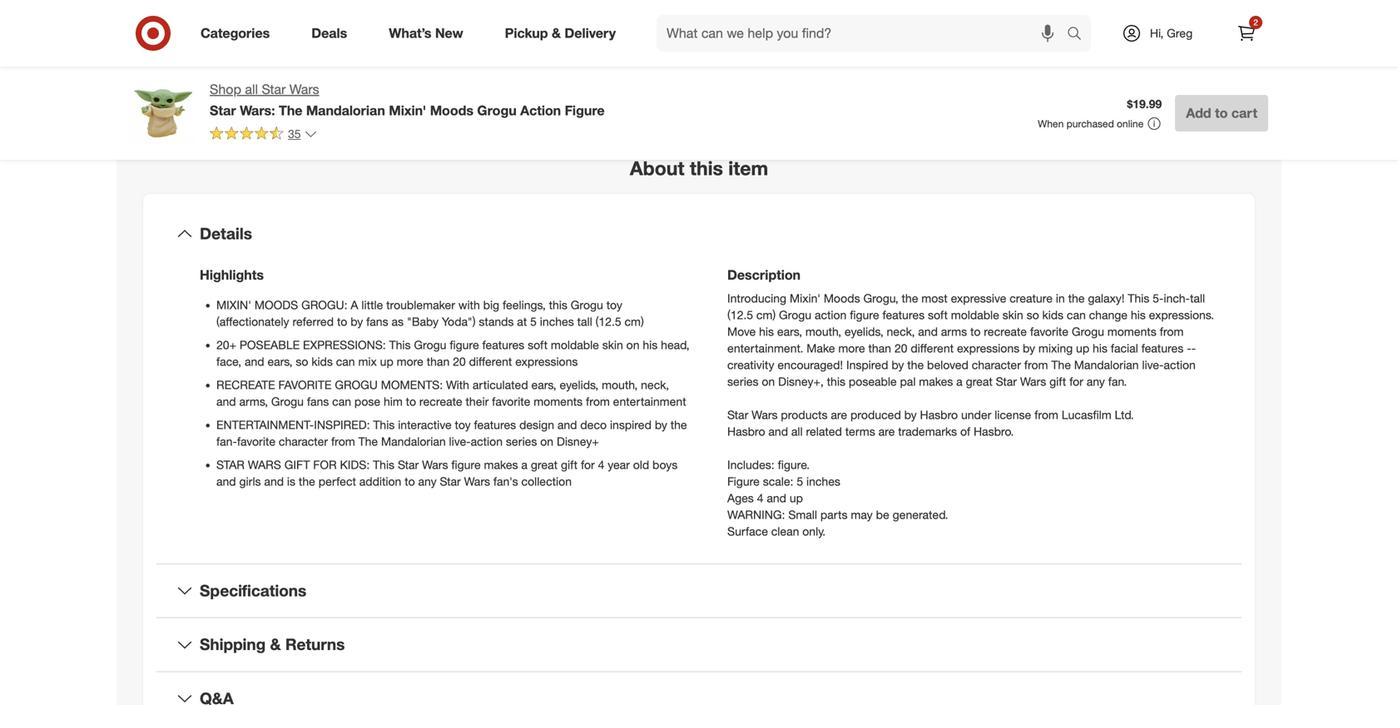 Task type: locate. For each thing, give the bounding box(es) containing it.
20 up with
[[453, 354, 466, 369]]

0 vertical spatial 4
[[598, 458, 605, 472]]

than inside introducing mixin' moods grogu, the most expressive creature in the galaxy! this 5-inch-tall (12.5 cm) grogu action figure features soft moldable skin so kids can change his expressions. move his ears, mouth, eyelids, neck, and arms to recreate favorite grogu moments from entertainment. make more than 20 different expressions by mixing up his facial features -- creativity encouraged! inspired by the beloved character from the mandalorian live-action series on disney+, this poseable pal makes a great star wars gift for any fan.
[[869, 341, 891, 356]]

great
[[966, 374, 993, 389], [531, 458, 558, 472]]

figure down yoda")
[[450, 338, 479, 352]]

clean
[[771, 524, 799, 539]]

this inside 20+ poseable expressions: this grogu figure features soft moldable skin on his head, face, and ears, so kids can mix up more than 20 different expressions
[[389, 338, 411, 352]]

the inside entertainment-inspired: this interactive toy features design and deco inspired by the fan-favorite character from the mandalorian live-action series on disney+
[[358, 434, 378, 449]]

tall right at
[[577, 315, 592, 329]]

and inside star wars products are produced by hasbro under license from lucasfilm ltd. hasbro and all related terms are trademarks of hasbro.
[[769, 424, 788, 439]]

0 horizontal spatial mixin'
[[389, 102, 426, 118]]

produced
[[851, 408, 901, 422]]

figure.
[[778, 458, 810, 472]]

1 vertical spatial fans
[[307, 394, 329, 409]]

when
[[1038, 117, 1064, 130]]

expressions inside 20+ poseable expressions: this grogu figure features soft moldable skin on his head, face, and ears, so kids can mix up more than 20 different expressions
[[515, 354, 578, 369]]

1 horizontal spatial series
[[728, 374, 759, 389]]

figure right action
[[565, 102, 605, 118]]

1 vertical spatial recreate
[[419, 394, 463, 409]]

1 horizontal spatial character
[[972, 358, 1021, 372]]

0 vertical spatial hasbro
[[920, 408, 958, 422]]

ears, inside recreate favorite grogu moments: with articulated ears, eyelids, mouth, neck, and arms, grogu fans can pose him to recreate their favorite moments from entertainment
[[532, 378, 557, 392]]

all inside shop all star wars star wars: the mandalorian mixin' moods grogu action figure
[[245, 81, 258, 97]]

1 horizontal spatial tall
[[1190, 291, 1205, 306]]

1 horizontal spatial fans
[[366, 315, 388, 329]]

fans inside mixin' moods grogu: a little troublemaker with big feelings, this grogu toy (affectionately referred to by fans as "baby yoda") stands at 5 inches tall (12.5 cm)
[[366, 315, 388, 329]]

all inside star wars products are produced by hasbro under license from lucasfilm ltd. hasbro and all related terms are trademarks of hasbro.
[[792, 424, 803, 439]]

beloved
[[927, 358, 969, 372]]

cm) inside introducing mixin' moods grogu, the most expressive creature in the galaxy! this 5-inch-tall (12.5 cm) grogu action figure features soft moldable skin so kids can change his expressions. move his ears, mouth, eyelids, neck, and arms to recreate favorite grogu moments from entertainment. make more than 20 different expressions by mixing up his facial features -- creativity encouraged! inspired by the beloved character from the mandalorian live-action series on disney+, this poseable pal makes a great star wars gift for any fan.
[[757, 308, 776, 322]]

0 vertical spatial fans
[[366, 315, 388, 329]]

on down creativity
[[762, 374, 775, 389]]

0 horizontal spatial inches
[[540, 315, 574, 329]]

1 vertical spatial makes
[[484, 458, 518, 472]]

star up license
[[996, 374, 1017, 389]]

any
[[1087, 374, 1105, 389], [418, 474, 437, 489]]

0 horizontal spatial this
[[549, 298, 568, 312]]

2
[[1254, 17, 1258, 27]]

neck, up entertainment
[[641, 378, 669, 392]]

fan's
[[494, 474, 518, 489]]

shipping & returns
[[200, 635, 345, 654]]

(affectionately
[[216, 315, 289, 329]]

mixin' down description
[[790, 291, 821, 306]]

image of star wars: the mandalorian mixin' moods grogu action figure image
[[130, 80, 196, 147]]

1 vertical spatial figure
[[728, 474, 760, 489]]

any left fan.
[[1087, 374, 1105, 389]]

1 vertical spatial mouth,
[[602, 378, 638, 392]]

0 horizontal spatial tall
[[577, 315, 592, 329]]

0 horizontal spatial neck,
[[641, 378, 669, 392]]

more inside 20+ poseable expressions: this grogu figure features soft moldable skin on his head, face, and ears, so kids can mix up more than 20 different expressions
[[397, 354, 424, 369]]

0 vertical spatial eyelids,
[[845, 324, 884, 339]]

moments up facial
[[1108, 324, 1157, 339]]

greg
[[1167, 26, 1193, 40]]

more inside introducing mixin' moods grogu, the most expressive creature in the galaxy! this 5-inch-tall (12.5 cm) grogu action figure features soft moldable skin so kids can change his expressions. move his ears, mouth, eyelids, neck, and arms to recreate favorite grogu moments from entertainment. make more than 20 different expressions by mixing up his facial features -- creativity encouraged! inspired by the beloved character from the mandalorian live-action series on disney+, this poseable pal makes a great star wars gift for any fan.
[[839, 341, 865, 356]]

little
[[362, 298, 383, 312]]

than inside 20+ poseable expressions: this grogu figure features soft moldable skin on his head, face, and ears, so kids can mix up more than 20 different expressions
[[427, 354, 450, 369]]

moments inside introducing mixin' moods grogu, the most expressive creature in the galaxy! this 5-inch-tall (12.5 cm) grogu action figure features soft moldable skin so kids can change his expressions. move his ears, mouth, eyelids, neck, and arms to recreate favorite grogu moments from entertainment. make more than 20 different expressions by mixing up his facial features -- creativity encouraged! inspired by the beloved character from the mandalorian live-action series on disney+, this poseable pal makes a great star wars gift for any fan.
[[1108, 324, 1157, 339]]

the right is
[[299, 474, 315, 489]]

20+
[[216, 338, 236, 352]]

1 vertical spatial skin
[[602, 338, 623, 352]]

action up "make"
[[815, 308, 847, 322]]

to right add
[[1215, 105, 1228, 121]]

hi, greg
[[1150, 26, 1193, 40]]

star down creativity
[[728, 408, 749, 422]]

most
[[922, 291, 948, 306]]

this down as
[[389, 338, 411, 352]]

up up small
[[790, 491, 803, 505]]

can left change
[[1067, 308, 1086, 322]]

favorite inside recreate favorite grogu moments: with articulated ears, eyelids, mouth, neck, and arms, grogu fans can pose him to recreate their favorite moments from entertainment
[[492, 394, 531, 409]]

1 vertical spatial on
[[762, 374, 775, 389]]

this left item
[[690, 157, 723, 180]]

wars inside star wars products are produced by hasbro under license from lucasfilm ltd. hasbro and all related terms are trademarks of hasbro.
[[752, 408, 778, 422]]

0 vertical spatial kids
[[1043, 308, 1064, 322]]

expressions.
[[1149, 308, 1214, 322]]

2 vertical spatial figure
[[451, 458, 481, 472]]

0 horizontal spatial cm)
[[625, 315, 644, 329]]

the inside introducing mixin' moods grogu, the most expressive creature in the galaxy! this 5-inch-tall (12.5 cm) grogu action figure features soft moldable skin so kids can change his expressions. move his ears, mouth, eyelids, neck, and arms to recreate favorite grogu moments from entertainment. make more than 20 different expressions by mixing up his facial features -- creativity encouraged! inspired by the beloved character from the mandalorian live-action series on disney+, this poseable pal makes a great star wars gift for any fan.
[[1052, 358, 1071, 372]]

1 horizontal spatial 4
[[757, 491, 764, 505]]

this right feelings,
[[549, 298, 568, 312]]

& inside dropdown button
[[270, 635, 281, 654]]

mandalorian
[[306, 102, 385, 118], [1074, 358, 1139, 372], [381, 434, 446, 449]]

this down "encouraged!"
[[827, 374, 846, 389]]

details
[[200, 224, 252, 243]]

hasbro
[[920, 408, 958, 422], [728, 424, 765, 439]]

favorite down entertainment-
[[237, 434, 276, 449]]

grogu left action
[[477, 102, 517, 118]]

are up related
[[831, 408, 847, 422]]

kids down expressions: at the left top of the page
[[312, 354, 333, 369]]

inches right at
[[540, 315, 574, 329]]

may
[[851, 508, 873, 522]]

1 horizontal spatial 5
[[797, 474, 803, 489]]

by down entertainment
[[655, 418, 667, 432]]

categories
[[201, 25, 270, 41]]

yoda")
[[442, 315, 476, 329]]

with
[[459, 298, 480, 312]]

skin left head,
[[602, 338, 623, 352]]

series inside entertainment-inspired: this interactive toy features design and deco inspired by the fan-favorite character from the mandalorian live-action series on disney+
[[506, 434, 537, 449]]

more up moments: on the left bottom of the page
[[397, 354, 424, 369]]

from right license
[[1035, 408, 1059, 422]]

up right mix
[[380, 354, 394, 369]]

grogu:
[[301, 298, 348, 312]]

0 horizontal spatial different
[[469, 354, 512, 369]]

from inside star wars products are produced by hasbro under license from lucasfilm ltd. hasbro and all related terms are trademarks of hasbro.
[[1035, 408, 1059, 422]]

1 vertical spatial hasbro
[[728, 424, 765, 439]]

inspired:
[[314, 418, 370, 432]]

a
[[351, 298, 358, 312]]

the up 35
[[279, 102, 303, 118]]

the down entertainment
[[671, 418, 687, 432]]

tall up expressions.
[[1190, 291, 1205, 306]]

moments up design
[[534, 394, 583, 409]]

figure down entertainment-inspired: this interactive toy features design and deco inspired by the fan-favorite character from the mandalorian live-action series on disney+
[[451, 458, 481, 472]]

1 horizontal spatial toy
[[607, 298, 622, 312]]

to right addition
[[405, 474, 415, 489]]

1 horizontal spatial inches
[[807, 474, 841, 489]]

0 horizontal spatial recreate
[[419, 394, 463, 409]]

new
[[435, 25, 463, 41]]

0 horizontal spatial the
[[279, 102, 303, 118]]

1 vertical spatial neck,
[[641, 378, 669, 392]]

1 vertical spatial any
[[418, 474, 437, 489]]

1 horizontal spatial figure
[[728, 474, 760, 489]]

for up lucasfilm
[[1070, 374, 1084, 389]]

mixin' inside shop all star wars star wars: the mandalorian mixin' moods grogu action figure
[[389, 102, 426, 118]]

all down products
[[792, 424, 803, 439]]

and down scale: at the right of the page
[[767, 491, 787, 505]]

different up articulated on the left of page
[[469, 354, 512, 369]]

moments inside recreate favorite grogu moments: with articulated ears, eyelids, mouth, neck, and arms, grogu fans can pose him to recreate their favorite moments from entertainment
[[534, 394, 583, 409]]

20 up pal
[[895, 341, 908, 356]]

for inside introducing mixin' moods grogu, the most expressive creature in the galaxy! this 5-inch-tall (12.5 cm) grogu action figure features soft moldable skin so kids can change his expressions. move his ears, mouth, eyelids, neck, and arms to recreate favorite grogu moments from entertainment. make more than 20 different expressions by mixing up his facial features -- creativity encouraged! inspired by the beloved character from the mandalorian live-action series on disney+, this poseable pal makes a great star wars gift for any fan.
[[1070, 374, 1084, 389]]

recreate favorite grogu moments: with articulated ears, eyelids, mouth, neck, and arms, grogu fans can pose him to recreate their favorite moments from entertainment
[[216, 378, 686, 409]]

0 horizontal spatial hasbro
[[728, 424, 765, 439]]

features inside 20+ poseable expressions: this grogu figure features soft moldable skin on his head, face, and ears, so kids can mix up more than 20 different expressions
[[482, 338, 525, 352]]

mandalorian inside introducing mixin' moods grogu, the most expressive creature in the galaxy! this 5-inch-tall (12.5 cm) grogu action figure features soft moldable skin so kids can change his expressions. move his ears, mouth, eyelids, neck, and arms to recreate favorite grogu moments from entertainment. make more than 20 different expressions by mixing up his facial features -- creativity encouraged! inspired by the beloved character from the mandalorian live-action series on disney+, this poseable pal makes a great star wars gift for any fan.
[[1074, 358, 1139, 372]]

expressions down arms
[[957, 341, 1020, 356]]

1 horizontal spatial recreate
[[984, 324, 1027, 339]]

skin
[[1003, 308, 1024, 322], [602, 338, 623, 352]]

make
[[807, 341, 835, 356]]

1 vertical spatial 5
[[797, 474, 803, 489]]

0 vertical spatial gift
[[1050, 374, 1066, 389]]

1 horizontal spatial than
[[869, 341, 891, 356]]

features down stands
[[482, 338, 525, 352]]

moldable inside 20+ poseable expressions: this grogu figure features soft moldable skin on his head, face, and ears, so kids can mix up more than 20 different expressions
[[551, 338, 599, 352]]

hasbro.
[[974, 424, 1014, 439]]

kids:
[[340, 458, 370, 472]]

arms
[[941, 324, 967, 339]]

0 vertical spatial figure
[[850, 308, 879, 322]]

specifications
[[200, 581, 306, 600]]

ltd.
[[1115, 408, 1134, 422]]

this inside mixin' moods grogu: a little troublemaker with big feelings, this grogu toy (affectionately referred to by fans as "baby yoda") stands at 5 inches tall (12.5 cm)
[[549, 298, 568, 312]]

figure
[[850, 308, 879, 322], [450, 338, 479, 352], [451, 458, 481, 472]]

series down design
[[506, 434, 537, 449]]

(12.5 inside mixin' moods grogu: a little troublemaker with big feelings, this grogu toy (affectionately referred to by fans as "baby yoda") stands at 5 inches tall (12.5 cm)
[[596, 315, 621, 329]]

character up gift
[[279, 434, 328, 449]]

2 vertical spatial can
[[332, 394, 351, 409]]

when purchased online
[[1038, 117, 1144, 130]]

can inside 20+ poseable expressions: this grogu figure features soft moldable skin on his head, face, and ears, so kids can mix up more than 20 different expressions
[[336, 354, 355, 369]]

1 horizontal spatial gift
[[1050, 374, 1066, 389]]

more right show
[[384, 90, 415, 106]]

0 vertical spatial toy
[[607, 298, 622, 312]]

recreate down with
[[419, 394, 463, 409]]

mandalorian inside entertainment-inspired: this interactive toy features design and deco inspired by the fan-favorite character from the mandalorian live-action series on disney+
[[381, 434, 446, 449]]

character
[[972, 358, 1021, 372], [279, 434, 328, 449]]

gift inside introducing mixin' moods grogu, the most expressive creature in the galaxy! this 5-inch-tall (12.5 cm) grogu action figure features soft moldable skin so kids can change his expressions. move his ears, mouth, eyelids, neck, and arms to recreate favorite grogu moments from entertainment. make more than 20 different expressions by mixing up his facial features -- creativity encouraged! inspired by the beloved character from the mandalorian live-action series on disney+, this poseable pal makes a great star wars gift for any fan.
[[1050, 374, 1066, 389]]

moods
[[430, 102, 474, 118], [824, 291, 860, 306]]

mixin' right show
[[389, 102, 426, 118]]

tall
[[1190, 291, 1205, 306], [577, 315, 592, 329]]

live-
[[1142, 358, 1164, 372], [449, 434, 471, 449]]

gift
[[284, 458, 310, 472]]

on left head,
[[627, 338, 640, 352]]

kids down in
[[1043, 308, 1064, 322]]

0 vertical spatial mouth,
[[806, 324, 842, 339]]

& right pickup
[[552, 25, 561, 41]]

the up kids: at the left bottom
[[358, 434, 378, 449]]

1 vertical spatial can
[[336, 354, 355, 369]]

0 horizontal spatial figure
[[565, 102, 605, 118]]

categories link
[[186, 15, 291, 52]]

cm) up entertainment
[[625, 315, 644, 329]]

skin inside 20+ poseable expressions: this grogu figure features soft moldable skin on his head, face, and ears, so kids can mix up more than 20 different expressions
[[602, 338, 623, 352]]

moldable up deco
[[551, 338, 599, 352]]

for down 'disney+' on the left bottom of the page
[[581, 458, 595, 472]]

makes inside "star wars gift for kids: this star wars figure makes a great gift for 4 year old boys and girls and is the perfect addition to any star wars fan's collection"
[[484, 458, 518, 472]]

soft down most
[[928, 308, 948, 322]]

eyelids,
[[845, 324, 884, 339], [560, 378, 599, 392]]

from inside recreate favorite grogu moments: with articulated ears, eyelids, mouth, neck, and arms, grogu fans can pose him to recreate their favorite moments from entertainment
[[586, 394, 610, 409]]

recreate inside introducing mixin' moods grogu, the most expressive creature in the galaxy! this 5-inch-tall (12.5 cm) grogu action figure features soft moldable skin so kids can change his expressions. move his ears, mouth, eyelids, neck, and arms to recreate favorite grogu moments from entertainment. make more than 20 different expressions by mixing up his facial features -- creativity encouraged! inspired by the beloved character from the mandalorian live-action series on disney+, this poseable pal makes a great star wars gift for any fan.
[[984, 324, 1027, 339]]

wars up license
[[1020, 374, 1047, 389]]

different inside 20+ poseable expressions: this grogu figure features soft moldable skin on his head, face, and ears, so kids can mix up more than 20 different expressions
[[469, 354, 512, 369]]

girls
[[239, 474, 261, 489]]

2 horizontal spatial this
[[827, 374, 846, 389]]

live- up "star wars gift for kids: this star wars figure makes a great gift for 4 year old boys and girls and is the perfect addition to any star wars fan's collection"
[[449, 434, 471, 449]]

1 vertical spatial series
[[506, 434, 537, 449]]

4 inside "star wars gift for kids: this star wars figure makes a great gift for 4 year old boys and girls and is the perfect addition to any star wars fan's collection"
[[598, 458, 605, 472]]

0 horizontal spatial ears,
[[268, 354, 293, 369]]

1 vertical spatial favorite
[[492, 394, 531, 409]]

1 horizontal spatial different
[[911, 341, 954, 356]]

0 horizontal spatial action
[[471, 434, 503, 449]]

to inside button
[[1215, 105, 1228, 121]]

1 horizontal spatial skin
[[1003, 308, 1024, 322]]

shop all star wars star wars: the mandalorian mixin' moods grogu action figure
[[210, 81, 605, 118]]

1 horizontal spatial so
[[1027, 308, 1039, 322]]

1 vertical spatial ears,
[[268, 354, 293, 369]]

action down their
[[471, 434, 503, 449]]

&
[[552, 25, 561, 41], [270, 635, 281, 654]]

0 vertical spatial character
[[972, 358, 1021, 372]]

products
[[781, 408, 828, 422]]

20 inside 20+ poseable expressions: this grogu figure features soft moldable skin on his head, face, and ears, so kids can mix up more than 20 different expressions
[[453, 354, 466, 369]]

hasbro up trademarks
[[920, 408, 958, 422]]

2 horizontal spatial on
[[762, 374, 775, 389]]

a
[[957, 374, 963, 389], [521, 458, 528, 472]]

0 horizontal spatial up
[[380, 354, 394, 369]]

and down recreate
[[216, 394, 236, 409]]

favorite down articulated on the left of page
[[492, 394, 531, 409]]

1 vertical spatial a
[[521, 458, 528, 472]]

1 vertical spatial moments
[[534, 394, 583, 409]]

0 vertical spatial great
[[966, 374, 993, 389]]

poseable
[[240, 338, 300, 352]]

0 vertical spatial a
[[957, 374, 963, 389]]

5 down "figure."
[[797, 474, 803, 489]]

all up "wars:"
[[245, 81, 258, 97]]

1 horizontal spatial on
[[627, 338, 640, 352]]

0 horizontal spatial a
[[521, 458, 528, 472]]

1 horizontal spatial moods
[[824, 291, 860, 306]]

from
[[1160, 324, 1184, 339], [1024, 358, 1048, 372], [586, 394, 610, 409], [1035, 408, 1059, 422], [331, 434, 355, 449]]

1 - from the left
[[1187, 341, 1192, 356]]

change
[[1089, 308, 1128, 322]]

2 link
[[1229, 15, 1265, 52]]

from down expressions.
[[1160, 324, 1184, 339]]

& left returns
[[270, 635, 281, 654]]

1 vertical spatial mandalorian
[[1074, 358, 1139, 372]]

eyelids, up deco
[[560, 378, 599, 392]]

different up beloved
[[911, 341, 954, 356]]

0 horizontal spatial moods
[[430, 102, 474, 118]]

1 vertical spatial eyelids,
[[560, 378, 599, 392]]

0 vertical spatial any
[[1087, 374, 1105, 389]]

2 horizontal spatial action
[[1164, 358, 1196, 372]]

star wars: the mandalorian mixin&#39; moods grogu action figure, 5 of 7 image
[[130, 0, 398, 67]]

1 vertical spatial mixin'
[[790, 291, 821, 306]]

more up inspired
[[839, 341, 865, 356]]

ears, up design
[[532, 378, 557, 392]]

by up trademarks
[[905, 408, 917, 422]]

ages
[[728, 491, 754, 505]]

this left 5-
[[1128, 291, 1150, 306]]

features down their
[[474, 418, 516, 432]]

highlights
[[200, 267, 264, 283]]

with
[[446, 378, 469, 392]]

inches inside includes: figure. figure scale: 5 inches ages 4 and up warning: small parts may be generated. surface clean only.
[[807, 474, 841, 489]]

to down moments: on the left bottom of the page
[[406, 394, 416, 409]]

and inside introducing mixin' moods grogu, the most expressive creature in the galaxy! this 5-inch-tall (12.5 cm) grogu action figure features soft moldable skin so kids can change his expressions. move his ears, mouth, eyelids, neck, and arms to recreate favorite grogu moments from entertainment. make more than 20 different expressions by mixing up his facial features -- creativity encouraged! inspired by the beloved character from the mandalorian live-action series on disney+, this poseable pal makes a great star wars gift for any fan.
[[918, 324, 938, 339]]

can down expressions: at the left top of the page
[[336, 354, 355, 369]]

0 horizontal spatial mouth,
[[602, 378, 638, 392]]

inches
[[540, 315, 574, 329], [807, 474, 841, 489]]

series down creativity
[[728, 374, 759, 389]]

5 inside includes: figure. figure scale: 5 inches ages 4 and up warning: small parts may be generated. surface clean only.
[[797, 474, 803, 489]]

are down produced in the right bottom of the page
[[879, 424, 895, 439]]

up inside 20+ poseable expressions: this grogu figure features soft moldable skin on his head, face, and ears, so kids can mix up more than 20 different expressions
[[380, 354, 394, 369]]

and left is
[[264, 474, 284, 489]]

kids
[[1043, 308, 1064, 322], [312, 354, 333, 369]]

0 horizontal spatial gift
[[561, 458, 578, 472]]

to inside mixin' moods grogu: a little troublemaker with big feelings, this grogu toy (affectionately referred to by fans as "baby yoda") stands at 5 inches tall (12.5 cm)
[[337, 315, 347, 329]]

1 horizontal spatial expressions
[[957, 341, 1020, 356]]

grogu inside recreate favorite grogu moments: with articulated ears, eyelids, mouth, neck, and arms, grogu fans can pose him to recreate their favorite moments from entertainment
[[271, 394, 304, 409]]

star inside introducing mixin' moods grogu, the most expressive creature in the galaxy! this 5-inch-tall (12.5 cm) grogu action figure features soft moldable skin so kids can change his expressions. move his ears, mouth, eyelids, neck, and arms to recreate favorite grogu moments from entertainment. make more than 20 different expressions by mixing up his facial features -- creativity encouraged! inspired by the beloved character from the mandalorian live-action series on disney+, this poseable pal makes a great star wars gift for any fan.
[[996, 374, 1017, 389]]

can down grogu
[[332, 394, 351, 409]]

1 horizontal spatial neck,
[[887, 324, 915, 339]]

parts
[[821, 508, 848, 522]]

disney+,
[[778, 374, 824, 389]]

20
[[895, 341, 908, 356], [453, 354, 466, 369]]

0 vertical spatial mandalorian
[[306, 102, 385, 118]]

4 up warning:
[[757, 491, 764, 505]]

to up expressions: at the left top of the page
[[337, 315, 347, 329]]

star
[[262, 81, 286, 97], [210, 102, 236, 118], [996, 374, 1017, 389], [728, 408, 749, 422], [398, 458, 419, 472], [440, 474, 461, 489]]

creature
[[1010, 291, 1053, 306]]

0 horizontal spatial toy
[[455, 418, 471, 432]]

different inside introducing mixin' moods grogu, the most expressive creature in the galaxy! this 5-inch-tall (12.5 cm) grogu action figure features soft moldable skin so kids can change his expressions. move his ears, mouth, eyelids, neck, and arms to recreate favorite grogu moments from entertainment. make more than 20 different expressions by mixing up his facial features -- creativity encouraged! inspired by the beloved character from the mandalorian live-action series on disney+, this poseable pal makes a great star wars gift for any fan.
[[911, 341, 954, 356]]

grogu
[[477, 102, 517, 118], [571, 298, 603, 312], [779, 308, 812, 322], [1072, 324, 1105, 339], [414, 338, 447, 352], [271, 394, 304, 409]]

fans down little
[[366, 315, 388, 329]]

add to cart button
[[1176, 95, 1269, 132]]

and down products
[[769, 424, 788, 439]]

this up addition
[[373, 458, 395, 472]]

eyelids, inside introducing mixin' moods grogu, the most expressive creature in the galaxy! this 5-inch-tall (12.5 cm) grogu action figure features soft moldable skin so kids can change his expressions. move his ears, mouth, eyelids, neck, and arms to recreate favorite grogu moments from entertainment. make more than 20 different expressions by mixing up his facial features -- creativity encouraged! inspired by the beloved character from the mandalorian live-action series on disney+, this poseable pal makes a great star wars gift for any fan.
[[845, 324, 884, 339]]

from up deco
[[586, 394, 610, 409]]

and down poseable
[[245, 354, 264, 369]]

up right mixing
[[1076, 341, 1090, 356]]

0 horizontal spatial all
[[245, 81, 258, 97]]

includes:
[[728, 458, 775, 472]]

star up addition
[[398, 458, 419, 472]]

the
[[902, 291, 918, 306], [1068, 291, 1085, 306], [908, 358, 924, 372], [671, 418, 687, 432], [299, 474, 315, 489]]

0 vertical spatial soft
[[928, 308, 948, 322]]

1 vertical spatial inches
[[807, 474, 841, 489]]

1 horizontal spatial moldable
[[951, 308, 1000, 322]]

1 horizontal spatial any
[[1087, 374, 1105, 389]]

0 vertical spatial recreate
[[984, 324, 1027, 339]]

expressions down at
[[515, 354, 578, 369]]

1 vertical spatial figure
[[450, 338, 479, 352]]

0 vertical spatial live-
[[1142, 358, 1164, 372]]

features right facial
[[1142, 341, 1184, 356]]

by inside mixin' moods grogu: a little troublemaker with big feelings, this grogu toy (affectionately referred to by fans as "baby yoda") stands at 5 inches tall (12.5 cm)
[[351, 315, 363, 329]]

by inside entertainment-inspired: this interactive toy features design and deco inspired by the fan-favorite character from the mandalorian live-action series on disney+
[[655, 418, 667, 432]]

4
[[598, 458, 605, 472], [757, 491, 764, 505]]

the
[[279, 102, 303, 118], [1052, 358, 1071, 372], [358, 434, 378, 449]]

1 horizontal spatial the
[[358, 434, 378, 449]]

1 vertical spatial moldable
[[551, 338, 599, 352]]

0 horizontal spatial character
[[279, 434, 328, 449]]

ears,
[[777, 324, 802, 339], [268, 354, 293, 369], [532, 378, 557, 392]]

0 vertical spatial tall
[[1190, 291, 1205, 306]]

0 horizontal spatial expressions
[[515, 354, 578, 369]]

ears, inside introducing mixin' moods grogu, the most expressive creature in the galaxy! this 5-inch-tall (12.5 cm) grogu action figure features soft moldable skin so kids can change his expressions. move his ears, mouth, eyelids, neck, and arms to recreate favorite grogu moments from entertainment. make more than 20 different expressions by mixing up his facial features -- creativity encouraged! inspired by the beloved character from the mandalorian live-action series on disney+, this poseable pal makes a great star wars gift for any fan.
[[777, 324, 802, 339]]

mouth, inside recreate favorite grogu moments: with articulated ears, eyelids, mouth, neck, and arms, grogu fans can pose him to recreate their favorite moments from entertainment
[[602, 378, 638, 392]]

features down the grogu,
[[883, 308, 925, 322]]

what's new
[[389, 25, 463, 41]]

great inside "star wars gift for kids: this star wars figure makes a great gift for 4 year old boys and girls and is the perfect addition to any star wars fan's collection"
[[531, 458, 558, 472]]

0 horizontal spatial skin
[[602, 338, 623, 352]]

fans
[[366, 315, 388, 329], [307, 394, 329, 409]]

eyelids, inside recreate favorite grogu moments: with articulated ears, eyelids, mouth, neck, and arms, grogu fans can pose him to recreate their favorite moments from entertainment
[[560, 378, 599, 392]]

on down design
[[540, 434, 554, 449]]

image gallery element
[[130, 0, 679, 117]]

great up collection
[[531, 458, 558, 472]]

1 vertical spatial 4
[[757, 491, 764, 505]]

mandalorian inside shop all star wars star wars: the mandalorian mixin' moods grogu action figure
[[306, 102, 385, 118]]

2 vertical spatial action
[[471, 434, 503, 449]]

figure
[[565, 102, 605, 118], [728, 474, 760, 489]]

0 vertical spatial this
[[690, 157, 723, 180]]

2 horizontal spatial favorite
[[1030, 324, 1069, 339]]

1 horizontal spatial kids
[[1043, 308, 1064, 322]]

this
[[1128, 291, 1150, 306], [389, 338, 411, 352], [373, 418, 395, 432], [373, 458, 395, 472]]

35
[[288, 126, 301, 141]]

cm) down introducing
[[757, 308, 776, 322]]

neck, inside introducing mixin' moods grogu, the most expressive creature in the galaxy! this 5-inch-tall (12.5 cm) grogu action figure features soft moldable skin so kids can change his expressions. move his ears, mouth, eyelids, neck, and arms to recreate favorite grogu moments from entertainment. make more than 20 different expressions by mixing up his facial features -- creativity encouraged! inspired by the beloved character from the mandalorian live-action series on disney+, this poseable pal makes a great star wars gift for any fan.
[[887, 324, 915, 339]]

tall inside mixin' moods grogu: a little troublemaker with big feelings, this grogu toy (affectionately referred to by fans as "baby yoda") stands at 5 inches tall (12.5 cm)
[[577, 315, 592, 329]]

1 vertical spatial moods
[[824, 291, 860, 306]]



Task type: vqa. For each thing, say whether or not it's contained in the screenshot.
Sign in BUTTON
no



Task type: describe. For each thing, give the bounding box(es) containing it.
shipping
[[200, 635, 266, 654]]

move
[[728, 324, 756, 339]]

moods inside introducing mixin' moods grogu, the most expressive creature in the galaxy! this 5-inch-tall (12.5 cm) grogu action figure features soft moldable skin so kids can change his expressions. move his ears, mouth, eyelids, neck, and arms to recreate favorite grogu moments from entertainment. make more than 20 different expressions by mixing up his facial features -- creativity encouraged! inspired by the beloved character from the mandalorian live-action series on disney+, this poseable pal makes a great star wars gift for any fan.
[[824, 291, 860, 306]]

related
[[806, 424, 842, 439]]

grogu,
[[864, 291, 899, 306]]

introducing mixin' moods grogu, the most expressive creature in the galaxy! this 5-inch-tall (12.5 cm) grogu action figure features soft moldable skin so kids can change his expressions. move his ears, mouth, eyelids, neck, and arms to recreate favorite grogu moments from entertainment. make more than 20 different expressions by mixing up his facial features -- creativity encouraged! inspired by the beloved character from the mandalorian live-action series on disney+, this poseable pal makes a great star wars gift for any fan.
[[728, 291, 1214, 389]]

tall inside introducing mixin' moods grogu, the most expressive creature in the galaxy! this 5-inch-tall (12.5 cm) grogu action figure features soft moldable skin so kids can change his expressions. move his ears, mouth, eyelids, neck, and arms to recreate favorite grogu moments from entertainment. make more than 20 different expressions by mixing up his facial features -- creativity encouraged! inspired by the beloved character from the mandalorian live-action series on disney+, this poseable pal makes a great star wars gift for any fan.
[[1190, 291, 1205, 306]]

star wars: the mandalorian mixin&#39; moods grogu action figure, 6 of 7 image
[[411, 0, 679, 67]]

figure inside "star wars gift for kids: this star wars figure makes a great gift for 4 year old boys and girls and is the perfect addition to any star wars fan's collection"
[[451, 458, 481, 472]]

cm) inside mixin' moods grogu: a little troublemaker with big feelings, this grogu toy (affectionately referred to by fans as "baby yoda") stands at 5 inches tall (12.5 cm)
[[625, 315, 644, 329]]

from inside entertainment-inspired: this interactive toy features design and deco inspired by the fan-favorite character from the mandalorian live-action series on disney+
[[331, 434, 355, 449]]

details button
[[156, 207, 1242, 260]]

character inside entertainment-inspired: this interactive toy features design and deco inspired by the fan-favorite character from the mandalorian live-action series on disney+
[[279, 434, 328, 449]]

neck, inside recreate favorite grogu moments: with articulated ears, eyelids, mouth, neck, and arms, grogu fans can pose him to recreate their favorite moments from entertainment
[[641, 378, 669, 392]]

inches inside mixin' moods grogu: a little troublemaker with big feelings, this grogu toy (affectionately referred to by fans as "baby yoda") stands at 5 inches tall (12.5 cm)
[[540, 315, 574, 329]]

the up pal
[[908, 358, 924, 372]]

favorite
[[278, 378, 332, 392]]

this inside introducing mixin' moods grogu, the most expressive creature in the galaxy! this 5-inch-tall (12.5 cm) grogu action figure features soft moldable skin so kids can change his expressions. move his ears, mouth, eyelids, neck, and arms to recreate favorite grogu moments from entertainment. make more than 20 different expressions by mixing up his facial features -- creativity encouraged! inspired by the beloved character from the mandalorian live-action series on disney+, this poseable pal makes a great star wars gift for any fan.
[[827, 374, 846, 389]]

"baby
[[407, 315, 439, 329]]

soft inside introducing mixin' moods grogu, the most expressive creature in the galaxy! this 5-inch-tall (12.5 cm) grogu action figure features soft moldable skin so kids can change his expressions. move his ears, mouth, eyelids, neck, and arms to recreate favorite grogu moments from entertainment. make more than 20 different expressions by mixing up his facial features -- creativity encouraged! inspired by the beloved character from the mandalorian live-action series on disney+, this poseable pal makes a great star wars gift for any fan.
[[928, 308, 948, 322]]

5 inside mixin' moods grogu: a little troublemaker with big feelings, this grogu toy (affectionately referred to by fans as "baby yoda") stands at 5 inches tall (12.5 cm)
[[530, 315, 537, 329]]

action inside entertainment-inspired: this interactive toy features design and deco inspired by the fan-favorite character from the mandalorian live-action series on disney+
[[471, 434, 503, 449]]

and down "star"
[[216, 474, 236, 489]]

trademarks
[[898, 424, 957, 439]]

star wars products are produced by hasbro under license from lucasfilm ltd. hasbro and all related terms are trademarks of hasbro.
[[728, 408, 1134, 439]]

returns
[[285, 635, 345, 654]]

soft inside 20+ poseable expressions: this grogu figure features soft moldable skin on his head, face, and ears, so kids can mix up more than 20 different expressions
[[528, 338, 548, 352]]

for
[[313, 458, 337, 472]]

& for pickup
[[552, 25, 561, 41]]

mixin' moods grogu: a little troublemaker with big feelings, this grogu toy (affectionately referred to by fans as "baby yoda") stands at 5 inches tall (12.5 cm)
[[216, 298, 644, 329]]

disney+
[[557, 434, 599, 449]]

star up "wars:"
[[262, 81, 286, 97]]

kids inside introducing mixin' moods grogu, the most expressive creature in the galaxy! this 5-inch-tall (12.5 cm) grogu action figure features soft moldable skin so kids can change his expressions. move his ears, mouth, eyelids, neck, and arms to recreate favorite grogu moments from entertainment. make more than 20 different expressions by mixing up his facial features -- creativity encouraged! inspired by the beloved character from the mandalorian live-action series on disney+, this poseable pal makes a great star wars gift for any fan.
[[1043, 308, 1064, 322]]

delivery
[[565, 25, 616, 41]]

collection
[[522, 474, 572, 489]]

fans inside recreate favorite grogu moments: with articulated ears, eyelids, mouth, neck, and arms, grogu fans can pose him to recreate their favorite moments from entertainment
[[307, 394, 329, 409]]

moods
[[255, 298, 298, 312]]

by up pal
[[892, 358, 904, 372]]

mix
[[358, 354, 377, 369]]

mixing
[[1039, 341, 1073, 356]]

0 vertical spatial action
[[815, 308, 847, 322]]

up inside introducing mixin' moods grogu, the most expressive creature in the galaxy! this 5-inch-tall (12.5 cm) grogu action figure features soft moldable skin so kids can change his expressions. move his ears, mouth, eyelids, neck, and arms to recreate favorite grogu moments from entertainment. make more than 20 different expressions by mixing up his facial features -- creativity encouraged! inspired by the beloved character from the mandalorian live-action series on disney+, this poseable pal makes a great star wars gift for any fan.
[[1076, 341, 1090, 356]]

20 inside introducing mixin' moods grogu, the most expressive creature in the galaxy! this 5-inch-tall (12.5 cm) grogu action figure features soft moldable skin so kids can change his expressions. move his ears, mouth, eyelids, neck, and arms to recreate favorite grogu moments from entertainment. make more than 20 different expressions by mixing up his facial features -- creativity encouraged! inspired by the beloved character from the mandalorian live-action series on disney+, this poseable pal makes a great star wars gift for any fan.
[[895, 341, 908, 356]]

by left mixing
[[1023, 341, 1036, 356]]

any inside "star wars gift for kids: this star wars figure makes a great gift for 4 year old boys and girls and is the perfect addition to any star wars fan's collection"
[[418, 474, 437, 489]]

creativity
[[728, 358, 775, 372]]

boys
[[653, 458, 678, 472]]

deals
[[312, 25, 347, 41]]

0 vertical spatial are
[[831, 408, 847, 422]]

troublemaker
[[386, 298, 455, 312]]

to inside introducing mixin' moods grogu, the most expressive creature in the galaxy! this 5-inch-tall (12.5 cm) grogu action figure features soft moldable skin so kids can change his expressions. move his ears, mouth, eyelids, neck, and arms to recreate favorite grogu moments from entertainment. make more than 20 different expressions by mixing up his facial features -- creativity encouraged! inspired by the beloved character from the mandalorian live-action series on disney+, this poseable pal makes a great star wars gift for any fan.
[[971, 324, 981, 339]]

so inside 20+ poseable expressions: this grogu figure features soft moldable skin on his head, face, and ears, so kids can mix up more than 20 different expressions
[[296, 354, 308, 369]]

license
[[995, 408, 1032, 422]]

20+ poseable expressions: this grogu figure features soft moldable skin on his head, face, and ears, so kids can mix up more than 20 different expressions
[[216, 338, 690, 369]]

figure inside includes: figure. figure scale: 5 inches ages 4 and up warning: small parts may be generated. surface clean only.
[[728, 474, 760, 489]]

grogu inside shop all star wars star wars: the mandalorian mixin' moods grogu action figure
[[477, 102, 517, 118]]

entertainment-
[[216, 418, 314, 432]]

toy inside mixin' moods grogu: a little troublemaker with big feelings, this grogu toy (affectionately referred to by fans as "baby yoda") stands at 5 inches tall (12.5 cm)
[[607, 298, 622, 312]]

entertainment-inspired: this interactive toy features design and deco inspired by the fan-favorite character from the mandalorian live-action series on disney+
[[216, 418, 687, 449]]

description
[[728, 267, 801, 283]]

the left most
[[902, 291, 918, 306]]

(12.5 inside introducing mixin' moods grogu, the most expressive creature in the galaxy! this 5-inch-tall (12.5 cm) grogu action figure features soft moldable skin so kids can change his expressions. move his ears, mouth, eyelids, neck, and arms to recreate favorite grogu moments from entertainment. make more than 20 different expressions by mixing up his facial features -- creativity encouraged! inspired by the beloved character from the mandalorian live-action series on disney+, this poseable pal makes a great star wars gift for any fan.
[[728, 308, 753, 322]]

his right change
[[1131, 308, 1146, 322]]

skin inside introducing mixin' moods grogu, the most expressive creature in the galaxy! this 5-inch-tall (12.5 cm) grogu action figure features soft moldable skin so kids can change his expressions. move his ears, mouth, eyelids, neck, and arms to recreate favorite grogu moments from entertainment. make more than 20 different expressions by mixing up his facial features -- creativity encouraged! inspired by the beloved character from the mandalorian live-action series on disney+, this poseable pal makes a great star wars gift for any fan.
[[1003, 308, 1024, 322]]

cart
[[1232, 105, 1258, 121]]

makes inside introducing mixin' moods grogu, the most expressive creature in the galaxy! this 5-inch-tall (12.5 cm) grogu action figure features soft moldable skin so kids can change his expressions. move his ears, mouth, eyelids, neck, and arms to recreate favorite grogu moments from entertainment. make more than 20 different expressions by mixing up his facial features -- creativity encouraged! inspired by the beloved character from the mandalorian live-action series on disney+, this poseable pal makes a great star wars gift for any fan.
[[919, 374, 953, 389]]

the inside entertainment-inspired: this interactive toy features design and deco inspired by the fan-favorite character from the mandalorian live-action series on disney+
[[671, 418, 687, 432]]

the inside "star wars gift for kids: this star wars figure makes a great gift for 4 year old boys and girls and is the perfect addition to any star wars fan's collection"
[[299, 474, 315, 489]]

expressions:
[[303, 338, 386, 352]]

advertisement region
[[719, 22, 1269, 85]]

his inside 20+ poseable expressions: this grogu figure features soft moldable skin on his head, face, and ears, so kids can mix up more than 20 different expressions
[[643, 338, 658, 352]]

gift inside "star wars gift for kids: this star wars figure makes a great gift for 4 year old boys and girls and is the perfect addition to any star wars fan's collection"
[[561, 458, 578, 472]]

pickup & delivery link
[[491, 15, 637, 52]]

on inside entertainment-inspired: this interactive toy features design and deco inspired by the fan-favorite character from the mandalorian live-action series on disney+
[[540, 434, 554, 449]]

be
[[876, 508, 890, 522]]

1 horizontal spatial are
[[879, 424, 895, 439]]

item
[[729, 157, 768, 180]]

grogu inside 20+ poseable expressions: this grogu figure features soft moldable skin on his head, face, and ears, so kids can mix up more than 20 different expressions
[[414, 338, 447, 352]]

entertainment
[[613, 394, 686, 409]]

surface
[[728, 524, 768, 539]]

favorite inside introducing mixin' moods grogu, the most expressive creature in the galaxy! this 5-inch-tall (12.5 cm) grogu action figure features soft moldable skin so kids can change his expressions. move his ears, mouth, eyelids, neck, and arms to recreate favorite grogu moments from entertainment. make more than 20 different expressions by mixing up his facial features -- creativity encouraged! inspired by the beloved character from the mandalorian live-action series on disney+, this poseable pal makes a great star wars gift for any fan.
[[1030, 324, 1069, 339]]

live- inside entertainment-inspired: this interactive toy features design and deco inspired by the fan-favorite character from the mandalorian live-action series on disney+
[[449, 434, 471, 449]]

includes: figure. figure scale: 5 inches ages 4 and up warning: small parts may be generated. surface clean only.
[[728, 458, 949, 539]]

live- inside introducing mixin' moods grogu, the most expressive creature in the galaxy! this 5-inch-tall (12.5 cm) grogu action figure features soft moldable skin so kids can change his expressions. move his ears, mouth, eyelids, neck, and arms to recreate favorite grogu moments from entertainment. make more than 20 different expressions by mixing up his facial features -- creativity encouraged! inspired by the beloved character from the mandalorian live-action series on disney+, this poseable pal makes a great star wars gift for any fan.
[[1142, 358, 1164, 372]]

to inside recreate favorite grogu moments: with articulated ears, eyelids, mouth, neck, and arms, grogu fans can pose him to recreate their favorite moments from entertainment
[[406, 394, 416, 409]]

small
[[789, 508, 817, 522]]

shop
[[210, 81, 241, 97]]

wars
[[248, 458, 281, 472]]

search button
[[1060, 15, 1100, 55]]

his left facial
[[1093, 341, 1108, 356]]

of
[[961, 424, 971, 439]]

specifications button
[[156, 564, 1242, 617]]

1 vertical spatial action
[[1164, 358, 1196, 372]]

on inside introducing mixin' moods grogu, the most expressive creature in the galaxy! this 5-inch-tall (12.5 cm) grogu action figure features soft moldable skin so kids can change his expressions. move his ears, mouth, eyelids, neck, and arms to recreate favorite grogu moments from entertainment. make more than 20 different expressions by mixing up his facial features -- creativity encouraged! inspired by the beloved character from the mandalorian live-action series on disney+, this poseable pal makes a great star wars gift for any fan.
[[762, 374, 775, 389]]

star inside star wars products are produced by hasbro under license from lucasfilm ltd. hasbro and all related terms are trademarks of hasbro.
[[728, 408, 749, 422]]

the inside shop all star wars star wars: the mandalorian mixin' moods grogu action figure
[[279, 102, 303, 118]]

the right in
[[1068, 291, 1085, 306]]

fan.
[[1108, 374, 1127, 389]]

and inside 20+ poseable expressions: this grogu figure features soft moldable skin on his head, face, and ears, so kids can mix up more than 20 different expressions
[[245, 354, 264, 369]]

1 horizontal spatial this
[[690, 157, 723, 180]]

about
[[630, 157, 685, 180]]

more inside button
[[384, 90, 415, 106]]

recreate inside recreate favorite grogu moments: with articulated ears, eyelids, mouth, neck, and arms, grogu fans can pose him to recreate their favorite moments from entertainment
[[419, 394, 463, 409]]

big
[[483, 298, 500, 312]]

any inside introducing mixin' moods grogu, the most expressive creature in the galaxy! this 5-inch-tall (12.5 cm) grogu action figure features soft moldable skin so kids can change his expressions. move his ears, mouth, eyelids, neck, and arms to recreate favorite grogu moments from entertainment. make more than 20 different expressions by mixing up his facial features -- creativity encouraged! inspired by the beloved character from the mandalorian live-action series on disney+, this poseable pal makes a great star wars gift for any fan.
[[1087, 374, 1105, 389]]

his up entertainment. on the right of page
[[759, 324, 774, 339]]

grogu
[[335, 378, 378, 392]]

in
[[1056, 291, 1065, 306]]

can inside introducing mixin' moods grogu, the most expressive creature in the galaxy! this 5-inch-tall (12.5 cm) grogu action figure features soft moldable skin so kids can change his expressions. move his ears, mouth, eyelids, neck, and arms to recreate favorite grogu moments from entertainment. make more than 20 different expressions by mixing up his facial features -- creativity encouraged! inspired by the beloved character from the mandalorian live-action series on disney+, this poseable pal makes a great star wars gift for any fan.
[[1067, 308, 1086, 322]]

head,
[[661, 338, 690, 352]]

scale:
[[763, 474, 794, 489]]

mouth, inside introducing mixin' moods grogu, the most expressive creature in the galaxy! this 5-inch-tall (12.5 cm) grogu action figure features soft moldable skin so kids can change his expressions. move his ears, mouth, eyelids, neck, and arms to recreate favorite grogu moments from entertainment. make more than 20 different expressions by mixing up his facial features -- creativity encouraged! inspired by the beloved character from the mandalorian live-action series on disney+, this poseable pal makes a great star wars gift for any fan.
[[806, 324, 842, 339]]

this inside entertainment-inspired: this interactive toy features design and deco inspired by the fan-favorite character from the mandalorian live-action series on disney+
[[373, 418, 395, 432]]

design
[[519, 418, 554, 432]]

wars inside shop all star wars star wars: the mandalorian mixin' moods grogu action figure
[[290, 81, 319, 97]]

toy inside entertainment-inspired: this interactive toy features design and deco inspired by the fan-favorite character from the mandalorian live-action series on disney+
[[455, 418, 471, 432]]

series inside introducing mixin' moods grogu, the most expressive creature in the galaxy! this 5-inch-tall (12.5 cm) grogu action figure features soft moldable skin so kids can change his expressions. move his ears, mouth, eyelids, neck, and arms to recreate favorite grogu moments from entertainment. make more than 20 different expressions by mixing up his facial features -- creativity encouraged! inspired by the beloved character from the mandalorian live-action series on disney+, this poseable pal makes a great star wars gift for any fan.
[[728, 374, 759, 389]]

addition
[[359, 474, 402, 489]]

old
[[633, 458, 649, 472]]

by inside star wars products are produced by hasbro under license from lucasfilm ltd. hasbro and all related terms are trademarks of hasbro.
[[905, 408, 917, 422]]

features inside entertainment-inspired: this interactive toy features design and deco inspired by the fan-favorite character from the mandalorian live-action series on disney+
[[474, 418, 516, 432]]

fan-
[[216, 434, 237, 449]]

terms
[[845, 424, 875, 439]]

interactive
[[398, 418, 452, 432]]

expressions inside introducing mixin' moods grogu, the most expressive creature in the galaxy! this 5-inch-tall (12.5 cm) grogu action figure features soft moldable skin so kids can change his expressions. move his ears, mouth, eyelids, neck, and arms to recreate favorite grogu moments from entertainment. make more than 20 different expressions by mixing up his facial features -- creativity encouraged! inspired by the beloved character from the mandalorian live-action series on disney+, this poseable pal makes a great star wars gift for any fan.
[[957, 341, 1020, 356]]

grogu down change
[[1072, 324, 1105, 339]]

favorite inside entertainment-inspired: this interactive toy features design and deco inspired by the fan-favorite character from the mandalorian live-action series on disney+
[[237, 434, 276, 449]]

kids inside 20+ poseable expressions: this grogu figure features soft moldable skin on his head, face, and ears, so kids can mix up more than 20 different expressions
[[312, 354, 333, 369]]

star down entertainment-inspired: this interactive toy features design and deco inspired by the fan-favorite character from the mandalorian live-action series on disney+
[[440, 474, 461, 489]]

figure inside introducing mixin' moods grogu, the most expressive creature in the galaxy! this 5-inch-tall (12.5 cm) grogu action figure features soft moldable skin so kids can change his expressions. move his ears, mouth, eyelids, neck, and arms to recreate favorite grogu moments from entertainment. make more than 20 different expressions by mixing up his facial features -- creativity encouraged! inspired by the beloved character from the mandalorian live-action series on disney+, this poseable pal makes a great star wars gift for any fan.
[[850, 308, 879, 322]]

pickup & delivery
[[505, 25, 616, 41]]

for inside "star wars gift for kids: this star wars figure makes a great gift for 4 year old boys and girls and is the perfect addition to any star wars fan's collection"
[[581, 458, 595, 472]]

on inside 20+ poseable expressions: this grogu figure features soft moldable skin on his head, face, and ears, so kids can mix up more than 20 different expressions
[[627, 338, 640, 352]]

deco
[[580, 418, 607, 432]]

images
[[419, 90, 462, 106]]

sponsored
[[1219, 87, 1269, 99]]

recreate
[[216, 378, 275, 392]]

moments:
[[381, 378, 443, 392]]

expressive
[[951, 291, 1007, 306]]

pickup
[[505, 25, 548, 41]]

figure inside 20+ poseable expressions: this grogu figure features soft moldable skin on his head, face, and ears, so kids can mix up more than 20 different expressions
[[450, 338, 479, 352]]

pal
[[900, 374, 916, 389]]

show more images button
[[336, 80, 473, 117]]

show
[[347, 90, 381, 106]]

add to cart
[[1186, 105, 1258, 121]]

mixin' inside introducing mixin' moods grogu, the most expressive creature in the galaxy! this 5-inch-tall (12.5 cm) grogu action figure features soft moldable skin so kids can change his expressions. move his ears, mouth, eyelids, neck, and arms to recreate favorite grogu moments from entertainment. make more than 20 different expressions by mixing up his facial features -- creativity encouraged! inspired by the beloved character from the mandalorian live-action series on disney+, this poseable pal makes a great star wars gift for any fan.
[[790, 291, 821, 306]]

deals link
[[297, 15, 368, 52]]

moldable inside introducing mixin' moods grogu, the most expressive creature in the galaxy! this 5-inch-tall (12.5 cm) grogu action figure features soft moldable skin so kids can change his expressions. move his ears, mouth, eyelids, neck, and arms to recreate favorite grogu moments from entertainment. make more than 20 different expressions by mixing up his facial features -- creativity encouraged! inspired by the beloved character from the mandalorian live-action series on disney+, this poseable pal makes a great star wars gift for any fan.
[[951, 308, 1000, 322]]

& for shipping
[[270, 635, 281, 654]]

from down mixing
[[1024, 358, 1048, 372]]

action
[[520, 102, 561, 118]]

only.
[[803, 524, 826, 539]]

grogu inside mixin' moods grogu: a little troublemaker with big feelings, this grogu toy (affectionately referred to by fans as "baby yoda") stands at 5 inches tall (12.5 cm)
[[571, 298, 603, 312]]

about this item
[[630, 157, 768, 180]]

wars:
[[240, 102, 275, 118]]

grogu down introducing
[[779, 308, 812, 322]]

this inside introducing mixin' moods grogu, the most expressive creature in the galaxy! this 5-inch-tall (12.5 cm) grogu action figure features soft moldable skin so kids can change his expressions. move his ears, mouth, eyelids, neck, and arms to recreate favorite grogu moments from entertainment. make more than 20 different expressions by mixing up his facial features -- creativity encouraged! inspired by the beloved character from the mandalorian live-action series on disney+, this poseable pal makes a great star wars gift for any fan.
[[1128, 291, 1150, 306]]

show more images
[[347, 90, 462, 106]]

figure inside shop all star wars star wars: the mandalorian mixin' moods grogu action figure
[[565, 102, 605, 118]]

star down shop
[[210, 102, 236, 118]]

character inside introducing mixin' moods grogu, the most expressive creature in the galaxy! this 5-inch-tall (12.5 cm) grogu action figure features soft moldable skin so kids can change his expressions. move his ears, mouth, eyelids, neck, and arms to recreate favorite grogu moments from entertainment. make more than 20 different expressions by mixing up his facial features -- creativity encouraged! inspired by the beloved character from the mandalorian live-action series on disney+, this poseable pal makes a great star wars gift for any fan.
[[972, 358, 1021, 372]]

What can we help you find? suggestions appear below search field
[[657, 15, 1071, 52]]

moods inside shop all star wars star wars: the mandalorian mixin' moods grogu action figure
[[430, 102, 474, 118]]

encouraged!
[[778, 358, 843, 372]]

wars left fan's
[[464, 474, 490, 489]]

and inside entertainment-inspired: this interactive toy features design and deco inspired by the fan-favorite character from the mandalorian live-action series on disney+
[[558, 418, 577, 432]]

at
[[517, 315, 527, 329]]

great inside introducing mixin' moods grogu, the most expressive creature in the galaxy! this 5-inch-tall (12.5 cm) grogu action figure features soft moldable skin so kids can change his expressions. move his ears, mouth, eyelids, neck, and arms to recreate favorite grogu moments from entertainment. make more than 20 different expressions by mixing up his facial features -- creativity encouraged! inspired by the beloved character from the mandalorian live-action series on disney+, this poseable pal makes a great star wars gift for any fan.
[[966, 374, 993, 389]]

to inside "star wars gift for kids: this star wars figure makes a great gift for 4 year old boys and girls and is the perfect addition to any star wars fan's collection"
[[405, 474, 415, 489]]

introducing
[[728, 291, 787, 306]]

2 - from the left
[[1192, 341, 1196, 356]]

is
[[287, 474, 296, 489]]

articulated
[[473, 378, 528, 392]]

hi,
[[1150, 26, 1164, 40]]

what's new link
[[375, 15, 484, 52]]

a inside "star wars gift for kids: this star wars figure makes a great gift for 4 year old boys and girls and is the perfect addition to any star wars fan's collection"
[[521, 458, 528, 472]]

and inside recreate favorite grogu moments: with articulated ears, eyelids, mouth, neck, and arms, grogu fans can pose him to recreate their favorite moments from entertainment
[[216, 394, 236, 409]]

wars down entertainment-inspired: this interactive toy features design and deco inspired by the fan-favorite character from the mandalorian live-action series on disney+
[[422, 458, 448, 472]]



